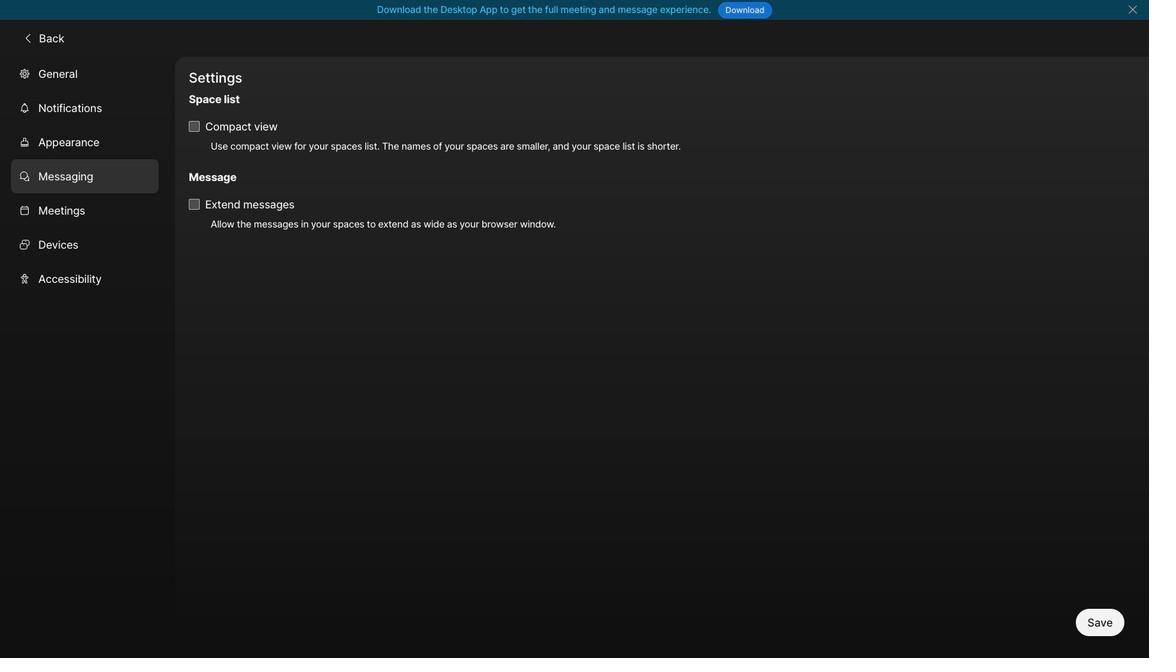 Task type: vqa. For each thing, say whether or not it's contained in the screenshot.
Apple Hub LIST ITEM
no



Task type: describe. For each thing, give the bounding box(es) containing it.
cancel_16 image
[[1127, 4, 1138, 15]]

messaging tab
[[11, 159, 159, 193]]



Task type: locate. For each thing, give the bounding box(es) containing it.
settings navigation
[[0, 57, 175, 659]]

meetings tab
[[11, 193, 159, 228]]

accessibility tab
[[11, 262, 159, 296]]

general tab
[[11, 57, 159, 91]]

appearance tab
[[11, 125, 159, 159]]

notifications tab
[[11, 91, 159, 125]]

devices tab
[[11, 228, 159, 262]]



